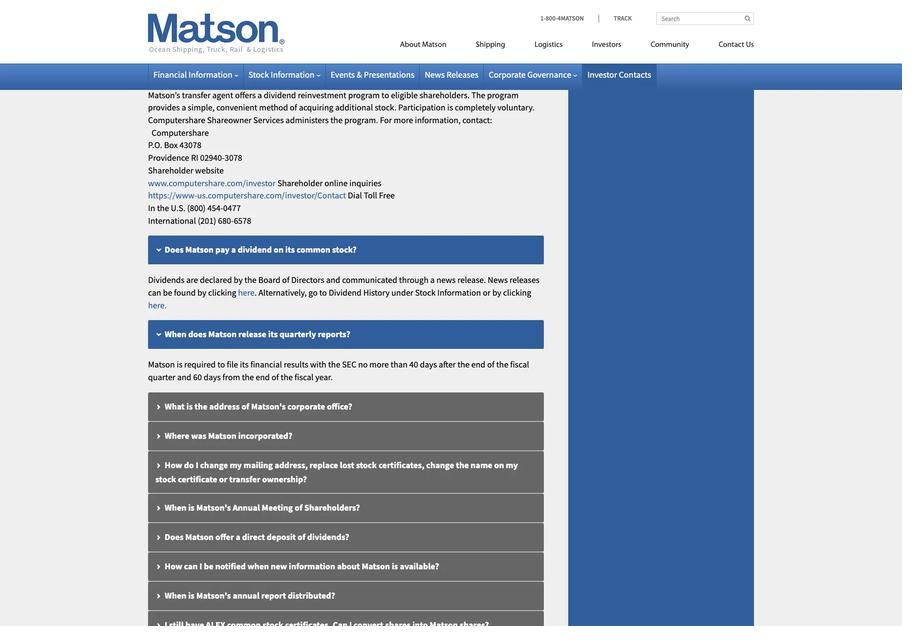 Task type: vqa. For each thing, say whether or not it's contained in the screenshot.
&
yes



Task type: describe. For each thing, give the bounding box(es) containing it.
meeting
[[262, 502, 293, 513]]

distributed?
[[288, 590, 335, 601]]

from inside matson is required to file its financial results with the sec no more than 40 days after the end of the fiscal quarter and 60 days from the end of the fiscal year.
[[223, 372, 240, 383]]

(201) inside in the u.s. (800) 454-0477 international (201) 680-6578  beneficial shareholders who have their shares held by their brokers in the name of the brokerage house or "street name" should address any administrative matters with their brokers.
[[198, 17, 216, 28]]

1 vertical spatial fiscal
[[295, 372, 314, 383]]

financial
[[251, 359, 282, 370]]

no
[[358, 359, 368, 370]]

the inside how do i change my mailing address, replace lost stock certificates, change the name on my stock certificate or transfer ownership?
[[456, 460, 469, 471]]

year.
[[315, 372, 333, 383]]

eligible
[[391, 89, 418, 101]]

1-
[[541, 14, 546, 22]]

1 change from the left
[[200, 460, 228, 471]]

us
[[746, 41, 754, 49]]

contact us
[[719, 41, 754, 49]]

history
[[363, 287, 390, 298]]

reports?
[[318, 329, 350, 340]]

is for when is matson's annual report distributed?
[[188, 590, 195, 601]]

what
[[165, 401, 185, 412]]

brokerage
[[171, 30, 208, 41]]

here link
[[238, 287, 255, 298]]

https://www-us.computershare.com/investor/contact link
[[148, 190, 346, 201]]

0 vertical spatial shareholder
[[148, 165, 194, 176]]

direct
[[242, 531, 265, 543]]

in inside matson's transfer agent offers a dividend reinvestment program to eligible shareholders. the program provides a simple, convenient method of acquiring additional stock. participation is completely voluntary. computershare shareowner services administers the program. for more information, contact: computershare p.o. box 43078 providence ri 02940-3078 shareholder website www.computershare.com/investor shareholder online inquiries https://www-us.computershare.com/investor/contact dial toll free in the u.s. (800) 454-0477 international (201) 680-6578
[[148, 202, 155, 214]]

investors
[[592, 41, 622, 49]]

deposit
[[267, 531, 296, 543]]

certificates,
[[379, 460, 425, 471]]

more inside matson is required to file its financial results with the sec no more than 40 days after the end of the fiscal quarter and 60 days from the end of the fiscal year.
[[370, 359, 389, 370]]

transfer inside how do i change my mailing address, replace lost stock certificates, change the name on my stock certificate or transfer ownership?
[[229, 474, 260, 485]]

when does matson release its quarterly reports? tab panel
[[148, 359, 544, 384]]

mailing
[[244, 460, 273, 471]]

who is matson's transfer agent? tab panel
[[148, 0, 544, 42]]

2 vertical spatial stock
[[155, 474, 176, 485]]

dividend inside matson's transfer agent offers a dividend reinvestment program to eligible shareholders. the program provides a simple, convenient method of acquiring additional stock. participation is completely voluntary. computershare shareowner services administers the program. for more information, contact: computershare p.o. box 43078 providence ri 02940-3078 shareholder website www.computershare.com/investor shareholder online inquiries https://www-us.computershare.com/investor/contact dial toll free in the u.s. (800) 454-0477 international (201) 680-6578
[[264, 89, 296, 101]]

1-800-4matson
[[541, 14, 584, 22]]

corporate governance
[[489, 69, 572, 80]]

3078
[[225, 152, 242, 163]]

2 horizontal spatial its
[[285, 244, 295, 255]]

track
[[614, 14, 632, 22]]

when
[[248, 561, 269, 572]]

matson's transfer agent offers a dividend reinvestment program to eligible shareholders. the program provides a simple, convenient method of acquiring additional stock. participation is completely voluntary. computershare shareowner services administers the program. for more information, contact: computershare p.o. box 43078 providence ri 02940-3078 shareholder website www.computershare.com/investor shareholder online inquiries https://www-us.computershare.com/investor/contact dial toll free in the u.s. (800) 454-0477 international (201) 680-6578
[[148, 89, 535, 226]]

after
[[439, 359, 456, 370]]

1 vertical spatial shareholder
[[278, 177, 323, 188]]

news releases link
[[425, 69, 479, 80]]

can i buy shares of matson common stock directly from the company? tab
[[148, 51, 544, 80]]

what is the address of matson's corporate office? tab
[[148, 393, 544, 422]]

how for can
[[165, 561, 182, 572]]

international inside in the u.s. (800) 454-0477 international (201) 680-6578  beneficial shareholders who have their shares held by their brokers in the name of the brokerage house or "street name" should address any administrative matters with their brokers.
[[148, 17, 196, 28]]

events
[[331, 69, 355, 80]]

how for do
[[165, 460, 182, 471]]

releases
[[447, 69, 479, 80]]

ownership?
[[262, 474, 307, 485]]

454- inside matson's transfer agent offers a dividend reinvestment program to eligible shareholders. the program provides a simple, convenient method of acquiring additional stock. participation is completely voluntary. computershare shareowner services administers the program. for more information, contact: computershare p.o. box 43078 providence ri 02940-3078 shareholder website www.computershare.com/investor shareholder online inquiries https://www-us.computershare.com/investor/contact dial toll free in the u.s. (800) 454-0477 international (201) 680-6578
[[208, 202, 223, 214]]

matson right was
[[208, 430, 237, 441]]

0 horizontal spatial end
[[256, 372, 270, 383]]

and inside matson is required to file its financial results with the sec no more than 40 days after the end of the fiscal quarter and 60 days from the end of the fiscal year.
[[177, 372, 191, 383]]

should
[[297, 30, 322, 41]]

in inside in the u.s. (800) 454-0477 international (201) 680-6578  beneficial shareholders who have their shares held by their brokers in the name of the brokerage house or "street name" should address any administrative matters with their brokers.
[[148, 5, 155, 16]]

does for does matson pay a dividend on its common stock?
[[165, 244, 184, 255]]

matson's for annual
[[196, 502, 231, 513]]

be inside dividends are declared by the board of directors and communicated through a news release. news releases can be found by clicking
[[163, 287, 172, 298]]

with inside in the u.s. (800) 454-0477 international (201) 680-6578  beneficial shareholders who have their shares held by their brokers in the name of the brokerage house or "street name" should address any administrative matters with their brokers.
[[454, 30, 470, 41]]

1 vertical spatial its
[[268, 329, 278, 340]]

by inside in the u.s. (800) 454-0477 international (201) 680-6578  beneficial shareholders who have their shares held by their brokers in the name of the brokerage house or "street name" should address any administrative matters with their brokers.
[[441, 17, 450, 28]]

brokers
[[471, 17, 499, 28]]

participation
[[399, 102, 446, 113]]

here. link
[[148, 300, 167, 311]]

in
[[500, 17, 507, 28]]

investor contacts
[[588, 69, 652, 80]]

1 vertical spatial common
[[297, 244, 331, 255]]

free
[[379, 190, 395, 201]]

(201) inside matson's transfer agent offers a dividend reinvestment program to eligible shareholders. the program provides a simple, convenient method of acquiring additional stock. participation is completely voluntary. computershare shareowner services administers the program. for more information, contact: computershare p.o. box 43078 providence ri 02940-3078 shareholder website www.computershare.com/investor shareholder online inquiries https://www-us.computershare.com/investor/contact dial toll free in the u.s. (800) 454-0477 international (201) 680-6578
[[198, 215, 216, 226]]

are
[[186, 274, 198, 286]]

alternatively,
[[259, 287, 307, 298]]

of inside "tab"
[[295, 502, 303, 513]]

report
[[261, 590, 286, 601]]

financial information
[[154, 69, 232, 80]]

brokers.
[[491, 30, 521, 41]]

matson inside matson is required to file its financial results with the sec no more than 40 days after the end of the fiscal quarter and 60 days from the end of the fiscal year.
[[148, 359, 175, 370]]

or inside in the u.s. (800) 454-0477 international (201) 680-6578  beneficial shareholders who have their shares held by their brokers in the name of the brokerage house or "street name" should address any administrative matters with their brokers.
[[234, 30, 242, 41]]

i for can
[[200, 561, 202, 572]]

can inside dividends are declared by the board of directors and communicated through a news release. news releases can be found by clicking
[[148, 287, 161, 298]]

file
[[227, 359, 238, 370]]

1 horizontal spatial days
[[420, 359, 437, 370]]

annual
[[233, 502, 260, 513]]

matson inside tab
[[362, 561, 390, 572]]

provides
[[148, 102, 180, 113]]

information for financial information
[[189, 69, 232, 80]]

a right pay
[[231, 244, 236, 255]]

any
[[354, 30, 368, 41]]

of right deposit
[[298, 531, 306, 543]]

2 my from the left
[[506, 460, 518, 471]]

releases
[[510, 274, 540, 286]]

2 change from the left
[[426, 460, 454, 471]]

transfer inside matson's transfer agent offers a dividend reinvestment program to eligible shareholders. the program provides a simple, convenient method of acquiring additional stock. participation is completely voluntary. computershare shareowner services administers the program. for more information, contact: computershare p.o. box 43078 providence ri 02940-3078 shareholder website www.computershare.com/investor shareholder online inquiries https://www-us.computershare.com/investor/contact dial toll free in the u.s. (800) 454-0477 international (201) 680-6578
[[182, 89, 211, 101]]

matson inside top menu navigation
[[422, 41, 447, 49]]

0 vertical spatial i
[[181, 59, 184, 70]]

found
[[174, 287, 196, 298]]

can i buy shares of matson common stock directly from the company?
[[165, 59, 434, 70]]

presentations
[[364, 69, 415, 80]]

address inside in the u.s. (800) 454-0477 international (201) 680-6578  beneficial shareholders who have their shares held by their brokers in the name of the brokerage house or "street name" should address any administrative matters with their brokers.
[[323, 30, 352, 41]]

acquiring
[[299, 102, 334, 113]]

clicking inside here . alternatively, go to dividend history under stock information or by clicking here.
[[503, 287, 532, 298]]

of inside matson's transfer agent offers a dividend reinvestment program to eligible shareholders. the program provides a simple, convenient method of acquiring additional stock. participation is completely voluntary. computershare shareowner services administers the program. for more information, contact: computershare p.o. box 43078 providence ri 02940-3078 shareholder website www.computershare.com/investor shareholder online inquiries https://www-us.computershare.com/investor/contact dial toll free in the u.s. (800) 454-0477 international (201) 680-6578
[[290, 102, 297, 113]]

through
[[399, 274, 429, 286]]

shareholders
[[291, 17, 339, 28]]

(800) inside in the u.s. (800) 454-0477 international (201) 680-6578  beneficial shareholders who have their shares held by their brokers in the name of the brokerage house or "street name" should address any administrative matters with their brokers.
[[187, 5, 206, 16]]

shareholders?
[[304, 502, 360, 513]]

is for when is matson's annual meeting of shareholders?
[[188, 502, 195, 513]]

information inside here . alternatively, go to dividend history under stock information or by clicking here.
[[438, 287, 481, 298]]

declared
[[200, 274, 232, 286]]

contact us link
[[704, 36, 754, 56]]

a right "offers"
[[258, 89, 262, 101]]

corporate governance link
[[489, 69, 577, 80]]

of up where was matson incorporated? at the bottom left of page
[[242, 401, 249, 412]]

454- inside in the u.s. (800) 454-0477 international (201) 680-6578  beneficial shareholders who have their shares held by their brokers in the name of the brokerage house or "street name" should address any administrative matters with their brokers.
[[208, 5, 223, 16]]

who
[[341, 17, 357, 28]]

in the u.s. (800) 454-0477 international (201) 680-6578  beneficial shareholders who have their shares held by their brokers in the name of the brokerage house or "street name" should address any administrative matters with their brokers.
[[148, 5, 544, 41]]

2 horizontal spatial their
[[472, 30, 489, 41]]

6578 inside in the u.s. (800) 454-0477 international (201) 680-6578  beneficial shareholders who have their shares held by their brokers in the name of the brokerage house or "street name" should address any administrative matters with their brokers.
[[234, 17, 251, 28]]

providence
[[148, 152, 189, 163]]

be inside tab
[[204, 561, 214, 572]]

does matson pay a dividend on its common stock? tab panel
[[148, 274, 544, 312]]

Search search field
[[657, 12, 754, 25]]

1 vertical spatial days
[[204, 372, 221, 383]]

of down financial
[[272, 372, 279, 383]]

shareholders.
[[420, 89, 470, 101]]

where
[[165, 430, 189, 441]]

1 vertical spatial computershare
[[152, 127, 209, 138]]

stock information link
[[249, 69, 320, 80]]

events & presentations link
[[331, 69, 415, 80]]

1 horizontal spatial fiscal
[[510, 359, 529, 370]]

matters
[[424, 30, 452, 41]]

do
[[184, 460, 194, 471]]

where was matson incorporated?
[[165, 430, 293, 441]]

dividends?
[[307, 531, 349, 543]]

and inside dividends are declared by the board of directors and communicated through a news release. news releases can be found by clicking
[[326, 274, 340, 286]]

services
[[253, 114, 284, 126]]

dial
[[348, 190, 362, 201]]

here
[[238, 287, 255, 298]]

contact
[[719, 41, 745, 49]]

was
[[191, 430, 207, 441]]

notified
[[215, 561, 246, 572]]

(800) inside matson's transfer agent offers a dividend reinvestment program to eligible shareholders. the program provides a simple, convenient method of acquiring additional stock. participation is completely voluntary. computershare shareowner services administers the program. for more information, contact: computershare p.o. box 43078 providence ri 02940-3078 shareholder website www.computershare.com/investor shareholder online inquiries https://www-us.computershare.com/investor/contact dial toll free in the u.s. (800) 454-0477 international (201) 680-6578
[[187, 202, 206, 214]]

when for when is matson's annual meeting of shareholders?
[[165, 502, 187, 513]]

when does matson release its quarterly reports?
[[165, 329, 350, 340]]

or inside how do i change my mailing address, replace lost stock certificates, change the name on my stock certificate or transfer ownership?
[[219, 474, 228, 485]]

corporate
[[288, 401, 325, 412]]

of down house
[[229, 59, 237, 70]]

0 horizontal spatial their
[[378, 17, 395, 28]]

www.computershare.com/investor link
[[148, 177, 276, 188]]

directly
[[327, 59, 357, 70]]

with inside matson is required to file its financial results with the sec no more than 40 days after the end of the fiscal quarter and 60 days from the end of the fiscal year.
[[310, 359, 327, 370]]

does matson offer a direct deposit of dividends? tab
[[148, 523, 544, 553]]

0 vertical spatial common
[[269, 59, 303, 70]]

is for what is the address of matson's corporate office?
[[187, 401, 193, 412]]

.
[[255, 287, 257, 298]]

shares inside in the u.s. (800) 454-0477 international (201) 680-6578  beneficial shareholders who have their shares held by their brokers in the name of the brokerage house or "street name" should address any administrative matters with their brokers.
[[397, 17, 421, 28]]

6578 inside matson's transfer agent offers a dividend reinvestment program to eligible shareholders. the program provides a simple, convenient method of acquiring additional stock. participation is completely voluntary. computershare shareowner services administers the program. for more information, contact: computershare p.o. box 43078 providence ri 02940-3078 shareholder website www.computershare.com/investor shareholder online inquiries https://www-us.computershare.com/investor/contact dial toll free in the u.s. (800) 454-0477 international (201) 680-6578
[[234, 215, 251, 226]]

matson's for annual
[[196, 590, 231, 601]]



Task type: locate. For each thing, give the bounding box(es) containing it.
0 vertical spatial stock
[[249, 69, 269, 80]]

news up shareholders.
[[425, 69, 445, 80]]

or down 'release.'
[[483, 287, 491, 298]]

when
[[165, 329, 187, 340], [165, 502, 187, 513], [165, 590, 187, 601]]

1 vertical spatial 0477
[[223, 202, 241, 214]]

454- up house
[[208, 5, 223, 16]]

end down financial
[[256, 372, 270, 383]]

1 vertical spatial dividend
[[238, 244, 272, 255]]

0477 inside in the u.s. (800) 454-0477 international (201) 680-6578  beneficial shareholders who have their shares held by their brokers in the name of the brokerage house or "street name" should address any administrative matters with their brokers.
[[223, 5, 241, 16]]

name inside in the u.s. (800) 454-0477 international (201) 680-6578  beneficial shareholders who have their shares held by their brokers in the name of the brokerage house or "street name" should address any administrative matters with their brokers.
[[523, 17, 544, 28]]

0 vertical spatial fiscal
[[510, 359, 529, 370]]

or inside here . alternatively, go to dividend history under stock information or by clicking here.
[[483, 287, 491, 298]]

matson's inside 'when is matson's annual report distributed?' tab
[[196, 590, 231, 601]]

shares inside tab
[[202, 59, 228, 70]]

program up additional
[[348, 89, 380, 101]]

matson's inside what is the address of matson's corporate office? tab
[[251, 401, 286, 412]]

i inside how do i change my mailing address, replace lost stock certificates, change the name on my stock certificate or transfer ownership?
[[196, 460, 198, 471]]

on
[[274, 244, 284, 255], [494, 460, 504, 471]]

or
[[234, 30, 242, 41], [483, 287, 491, 298], [219, 474, 228, 485]]

1 (800) from the top
[[187, 5, 206, 16]]

directors
[[291, 274, 325, 286]]

international down https://www-
[[148, 215, 196, 226]]

stock left the certificate
[[155, 474, 176, 485]]

when inside "tab"
[[165, 502, 187, 513]]

1 vertical spatial more
[[370, 359, 389, 370]]

2 6578 from the top
[[234, 215, 251, 226]]

0 vertical spatial its
[[285, 244, 295, 255]]

of up administers
[[290, 102, 297, 113]]

logistics
[[535, 41, 563, 49]]

2 vertical spatial i
[[200, 561, 202, 572]]

shipping link
[[461, 36, 520, 56]]

1 vertical spatial transfer
[[229, 474, 260, 485]]

2 (800) from the top
[[187, 202, 206, 214]]

u.s. inside matson's transfer agent offers a dividend reinvestment program to eligible shareholders. the program provides a simple, convenient method of acquiring additional stock. participation is completely voluntary. computershare shareowner services administers the program. for more information, contact: computershare p.o. box 43078 providence ri 02940-3078 shareholder website www.computershare.com/investor shareholder online inquiries https://www-us.computershare.com/investor/contact dial toll free in the u.s. (800) 454-0477 international (201) 680-6578
[[171, 202, 186, 214]]

website
[[195, 165, 224, 176]]

beneficial
[[253, 17, 289, 28]]

stock.
[[375, 102, 397, 113]]

dividend right pay
[[238, 244, 272, 255]]

0 horizontal spatial shares
[[202, 59, 228, 70]]

when is matson's annual report distributed? tab
[[148, 582, 544, 611]]

1 my from the left
[[230, 460, 242, 471]]

shipping
[[476, 41, 506, 49]]

i for do
[[196, 460, 198, 471]]

454- down www.computershare.com/investor
[[208, 202, 223, 214]]

reinvestment
[[298, 89, 347, 101]]

2 how from the top
[[165, 561, 182, 572]]

a left the simple,
[[182, 102, 186, 113]]

annual
[[233, 590, 260, 601]]

a right offer
[[236, 531, 240, 543]]

1 vertical spatial be
[[204, 561, 214, 572]]

matson's up offer
[[196, 502, 231, 513]]

does for does matson offer a direct deposit of dividends?
[[165, 531, 184, 543]]

1 horizontal spatial news
[[488, 274, 508, 286]]

1 horizontal spatial transfer
[[229, 474, 260, 485]]

by inside here . alternatively, go to dividend history under stock information or by clicking here.
[[493, 287, 502, 298]]

common down name"
[[269, 59, 303, 70]]

1 horizontal spatial shares
[[397, 17, 421, 28]]

matson
[[422, 41, 447, 49], [239, 59, 267, 70], [185, 244, 214, 255], [208, 329, 237, 340], [148, 359, 175, 370], [208, 430, 237, 441], [185, 531, 214, 543], [362, 561, 390, 572]]

i left buy
[[181, 59, 184, 70]]

does inside does matson offer a direct deposit of dividends? tab
[[165, 531, 184, 543]]

0477
[[223, 5, 241, 16], [223, 202, 241, 214]]

0 horizontal spatial with
[[310, 359, 327, 370]]

computershare up box
[[152, 127, 209, 138]]

to right go
[[320, 287, 327, 298]]

with
[[454, 30, 470, 41], [310, 359, 327, 370]]

680- inside matson's transfer agent offers a dividend reinvestment program to eligible shareholders. the program provides a simple, convenient method of acquiring additional stock. participation is completely voluntary. computershare shareowner services administers the program. for more information, contact: computershare p.o. box 43078 providence ri 02940-3078 shareholder website www.computershare.com/investor shareholder online inquiries https://www-us.computershare.com/investor/contact dial toll free in the u.s. (800) 454-0477 international (201) 680-6578
[[218, 215, 234, 226]]

0 vertical spatial address
[[323, 30, 352, 41]]

matson's
[[251, 401, 286, 412], [196, 502, 231, 513], [196, 590, 231, 601]]

community link
[[636, 36, 704, 56]]

0 vertical spatial more
[[394, 114, 413, 126]]

release.
[[458, 274, 486, 286]]

1 horizontal spatial their
[[452, 17, 469, 28]]

1 vertical spatial shares
[[202, 59, 228, 70]]

u.s. inside in the u.s. (800) 454-0477 international (201) 680-6578  beneficial shareholders who have their shares held by their brokers in the name of the brokerage house or "street name" should address any administrative matters with their brokers.
[[171, 5, 186, 16]]

news right 'release.'
[[488, 274, 508, 286]]

matson's up "incorporated?"
[[251, 401, 286, 412]]

0 horizontal spatial transfer
[[182, 89, 211, 101]]

1 vertical spatial can
[[184, 561, 198, 572]]

news releases
[[425, 69, 479, 80]]

2 horizontal spatial stock
[[356, 460, 377, 471]]

1 horizontal spatial to
[[320, 287, 327, 298]]

stock down through
[[415, 287, 436, 298]]

shareholder
[[148, 165, 194, 176], [278, 177, 323, 188]]

matson image
[[148, 14, 285, 54]]

2 vertical spatial or
[[219, 474, 228, 485]]

contact:
[[463, 114, 493, 126]]

2 454- from the top
[[208, 202, 223, 214]]

of inside dividends are declared by the board of directors and communicated through a news release. news releases can be found by clicking
[[282, 274, 290, 286]]

dividends are declared by the board of directors and communicated through a news release. news releases can be found by clicking
[[148, 274, 540, 298]]

its up directors
[[285, 244, 295, 255]]

on inside how do i change my mailing address, replace lost stock certificates, change the name on my stock certificate or transfer ownership?
[[494, 460, 504, 471]]

stock left the directly
[[304, 59, 325, 70]]

computershare down provides
[[148, 114, 205, 126]]

information
[[289, 561, 335, 572]]

address inside tab
[[209, 401, 240, 412]]

0 horizontal spatial shareholder
[[148, 165, 194, 176]]

3 when from the top
[[165, 590, 187, 601]]

(800) up brokerage
[[187, 5, 206, 16]]

1 horizontal spatial shareholder
[[278, 177, 323, 188]]

new
[[271, 561, 287, 572]]

"street
[[244, 30, 268, 41]]

results
[[284, 359, 309, 370]]

when does matson release its quarterly reports? tab
[[148, 320, 544, 350]]

here.
[[148, 300, 167, 311]]

matson down the "street
[[239, 59, 267, 70]]

680- inside in the u.s. (800) 454-0477 international (201) 680-6578  beneficial shareholders who have their shares held by their brokers in the name of the brokerage house or "street name" should address any administrative matters with their brokers.
[[218, 17, 234, 28]]

end right after
[[472, 359, 486, 370]]

and left "60" at bottom left
[[177, 372, 191, 383]]

6578 down the https://www-us.computershare.com/investor/contact link at the left of the page
[[234, 215, 251, 226]]

information for stock information
[[271, 69, 315, 80]]

events & presentations
[[331, 69, 415, 80]]

shares up administrative
[[397, 17, 421, 28]]

matson's left the annual
[[196, 590, 231, 601]]

a inside dividends are declared by the board of directors and communicated through a news release. news releases can be found by clicking
[[431, 274, 435, 286]]

i right do
[[196, 460, 198, 471]]

0 vertical spatial 680-
[[218, 17, 234, 28]]

inquiries
[[350, 177, 382, 188]]

(201) up pay
[[198, 215, 216, 226]]

can inside tab
[[184, 561, 198, 572]]

how do i change my mailing address, replace lost stock certificates, change the name on my stock certificate or transfer ownership?
[[155, 460, 518, 485]]

(201)
[[198, 17, 216, 28], [198, 215, 216, 226]]

2 in from the top
[[148, 202, 155, 214]]

0 vertical spatial 6578
[[234, 17, 251, 28]]

1 horizontal spatial on
[[494, 460, 504, 471]]

and up dividend
[[326, 274, 340, 286]]

680- up pay
[[218, 215, 234, 226]]

60
[[193, 372, 202, 383]]

to left file
[[218, 359, 225, 370]]

1 454- from the top
[[208, 5, 223, 16]]

have
[[359, 17, 376, 28]]

1 program from the left
[[348, 89, 380, 101]]

is inside what is the address of matson's corporate office? tab
[[187, 401, 193, 412]]

go
[[309, 287, 318, 298]]

0 horizontal spatial on
[[274, 244, 284, 255]]

quarter
[[148, 372, 176, 383]]

is inside how can i be notified when new information about matson is available? tab
[[392, 561, 398, 572]]

0477 down the https://www-us.computershare.com/investor/contact link at the left of the page
[[223, 202, 241, 214]]

dividends
[[148, 274, 185, 286]]

transfer up the simple,
[[182, 89, 211, 101]]

1 vertical spatial in
[[148, 202, 155, 214]]

1 horizontal spatial more
[[394, 114, 413, 126]]

0477 inside matson's transfer agent offers a dividend reinvestment program to eligible shareholders. the program provides a simple, convenient method of acquiring additional stock. participation is completely voluntary. computershare shareowner services administers the program. for more information, contact: computershare p.o. box 43078 providence ri 02940-3078 shareholder website www.computershare.com/investor shareholder online inquiries https://www-us.computershare.com/investor/contact dial toll free in the u.s. (800) 454-0477 international (201) 680-6578
[[223, 202, 241, 214]]

None search field
[[657, 12, 754, 25]]

0 vertical spatial can
[[148, 287, 161, 298]]

0 horizontal spatial program
[[348, 89, 380, 101]]

0 horizontal spatial name
[[471, 460, 493, 471]]

to up stock.
[[382, 89, 389, 101]]

1 international from the top
[[148, 17, 196, 28]]

common up directors
[[297, 244, 331, 255]]

additional
[[335, 102, 373, 113]]

0 vertical spatial name
[[523, 17, 544, 28]]

2 when from the top
[[165, 502, 187, 513]]

(201) up house
[[198, 17, 216, 28]]

its inside matson is required to file its financial results with the sec no more than 40 days after the end of the fiscal quarter and 60 days from the end of the fiscal year.
[[240, 359, 249, 370]]

1 horizontal spatial stock
[[415, 287, 436, 298]]

news inside dividends are declared by the board of directors and communicated through a news release. news releases can be found by clicking
[[488, 274, 508, 286]]

2 does from the top
[[165, 531, 184, 543]]

1 vertical spatial matson's
[[196, 502, 231, 513]]

a left news
[[431, 274, 435, 286]]

0 horizontal spatial more
[[370, 359, 389, 370]]

pay
[[216, 244, 230, 255]]

matson's inside when is matson's annual meeting of shareholders? "tab"
[[196, 502, 231, 513]]

its right release
[[268, 329, 278, 340]]

0 horizontal spatial and
[[177, 372, 191, 383]]

matson left offer
[[185, 531, 214, 543]]

1 vertical spatial u.s.
[[171, 202, 186, 214]]

tab
[[148, 611, 544, 626]]

0 vertical spatial when
[[165, 329, 187, 340]]

1 6578 from the top
[[234, 17, 251, 28]]

(800) down https://www-
[[187, 202, 206, 214]]

2 horizontal spatial to
[[382, 89, 389, 101]]

https://www-
[[148, 190, 197, 201]]

1 vertical spatial international
[[148, 215, 196, 226]]

financial
[[154, 69, 187, 80]]

dividend up method
[[264, 89, 296, 101]]

is for matson is required to file its financial results with the sec no more than 40 days after the end of the fiscal quarter and 60 days from the end of the fiscal year.
[[177, 359, 183, 370]]

1 when from the top
[[165, 329, 187, 340]]

1 vertical spatial stock
[[356, 460, 377, 471]]

its
[[285, 244, 295, 255], [268, 329, 278, 340], [240, 359, 249, 370]]

1 horizontal spatial be
[[204, 561, 214, 572]]

0477 up house
[[223, 5, 241, 16]]

can up the here.
[[148, 287, 161, 298]]

sec
[[342, 359, 357, 370]]

administers
[[286, 114, 329, 126]]

matson right the about
[[362, 561, 390, 572]]

0 vertical spatial on
[[274, 244, 284, 255]]

0 vertical spatial dividend
[[264, 89, 296, 101]]

0 horizontal spatial address
[[209, 401, 240, 412]]

their
[[378, 17, 395, 28], [452, 17, 469, 28], [472, 30, 489, 41]]

when for when does matson release its quarterly reports?
[[165, 329, 187, 340]]

can left notified on the left
[[184, 561, 198, 572]]

is inside when is matson's annual meeting of shareholders? "tab"
[[188, 502, 195, 513]]

its right file
[[240, 359, 249, 370]]

0 vertical spatial news
[[425, 69, 445, 80]]

the
[[157, 5, 169, 16], [509, 17, 521, 28], [157, 30, 169, 41], [379, 59, 392, 70], [331, 114, 343, 126], [157, 202, 169, 214], [245, 274, 257, 286], [328, 359, 340, 370], [458, 359, 470, 370], [497, 359, 509, 370], [242, 372, 254, 383], [281, 372, 293, 383], [195, 401, 208, 412], [456, 460, 469, 471]]

contacts
[[619, 69, 652, 80]]

does matson pay a dividend on its common stock?
[[165, 244, 357, 255]]

u.s. down https://www-
[[171, 202, 186, 214]]

be left notified on the left
[[204, 561, 214, 572]]

information up agent
[[189, 69, 232, 80]]

does
[[188, 329, 207, 340]]

how do i change my mailing address, replace lost stock certificates, change the name on my stock certificate or transfer ownership? tab
[[148, 451, 544, 494]]

1 horizontal spatial stock
[[304, 59, 325, 70]]

administrative
[[369, 30, 422, 41]]

0 vertical spatial end
[[472, 359, 486, 370]]

the inside dividends are declared by the board of directors and communicated through a news release. news releases can be found by clicking
[[245, 274, 257, 286]]

2 (201) from the top
[[198, 215, 216, 226]]

1 horizontal spatial or
[[234, 30, 242, 41]]

0 horizontal spatial news
[[425, 69, 445, 80]]

0 vertical spatial (800)
[[187, 5, 206, 16]]

is inside matson is required to file its financial results with the sec no more than 40 days after the end of the fiscal quarter and 60 days from the end of the fiscal year.
[[177, 359, 183, 370]]

0 vertical spatial u.s.
[[171, 5, 186, 16]]

days right "60" at bottom left
[[204, 372, 221, 383]]

1 horizontal spatial information
[[271, 69, 315, 80]]

1 horizontal spatial can
[[184, 561, 198, 572]]

can i buy shares of matson common stock directly from the company? tab panel
[[148, 89, 544, 227]]

to inside matson's transfer agent offers a dividend reinvestment program to eligible shareholders. the program provides a simple, convenient method of acquiring additional stock. participation is completely voluntary. computershare shareowner services administers the program. for more information, contact: computershare p.o. box 43078 providence ri 02940-3078 shareholder website www.computershare.com/investor shareholder online inquiries https://www-us.computershare.com/investor/contact dial toll free in the u.s. (800) 454-0477 international (201) 680-6578
[[382, 89, 389, 101]]

0 vertical spatial stock
[[304, 59, 325, 70]]

matson up quarter
[[148, 359, 175, 370]]

shareholder up 'us.computershare.com/investor/contact'
[[278, 177, 323, 188]]

to
[[382, 89, 389, 101], [320, 287, 327, 298], [218, 359, 225, 370]]

1 vertical spatial (800)
[[187, 202, 206, 214]]

stock up "offers"
[[249, 69, 269, 80]]

of right after
[[487, 359, 495, 370]]

when is matson's annual meeting of shareholders? tab
[[148, 494, 544, 523]]

more inside matson's transfer agent offers a dividend reinvestment program to eligible shareholders. the program provides a simple, convenient method of acquiring additional stock. participation is completely voluntary. computershare shareowner services administers the program. for more information, contact: computershare p.o. box 43078 providence ri 02940-3078 shareholder website www.computershare.com/investor shareholder online inquiries https://www-us.computershare.com/investor/contact dial toll free in the u.s. (800) 454-0477 international (201) 680-6578
[[394, 114, 413, 126]]

matson left pay
[[185, 244, 214, 255]]

1 vertical spatial (201)
[[198, 215, 216, 226]]

454-
[[208, 5, 223, 16], [208, 202, 223, 214]]

lost
[[340, 460, 354, 471]]

dividend inside does matson pay a dividend on its common stock? tab
[[238, 244, 272, 255]]

with up year.
[[310, 359, 327, 370]]

information down 'release.'
[[438, 287, 481, 298]]

does matson pay a dividend on its common stock? tab
[[148, 236, 544, 265]]

how inside how do i change my mailing address, replace lost stock certificates, change the name on my stock certificate or transfer ownership?
[[165, 460, 182, 471]]

international up brokerage
[[148, 17, 196, 28]]

to inside here . alternatively, go to dividend history under stock information or by clicking here.
[[320, 287, 327, 298]]

where was matson incorporated? tab
[[148, 422, 544, 451]]

0 horizontal spatial from
[[223, 372, 240, 383]]

u.s.
[[171, 5, 186, 16], [171, 202, 186, 214]]

how can i be notified when new information about matson is available? tab
[[148, 553, 544, 582]]

1 (201) from the top
[[198, 17, 216, 28]]

matson right does
[[208, 329, 237, 340]]

stock inside here . alternatively, go to dividend history under stock information or by clicking here.
[[415, 287, 436, 298]]

shareholder down 'providence'
[[148, 165, 194, 176]]

1 vertical spatial 454-
[[208, 202, 223, 214]]

when is matson's annual report distributed?
[[165, 590, 335, 601]]

dividend
[[264, 89, 296, 101], [238, 244, 272, 255]]

0 horizontal spatial my
[[230, 460, 242, 471]]

1 horizontal spatial and
[[326, 274, 340, 286]]

completely
[[455, 102, 496, 113]]

when for when is matson's annual report distributed?
[[165, 590, 187, 601]]

clicking inside dividends are declared by the board of directors and communicated through a news release. news releases can be found by clicking
[[208, 287, 236, 298]]

1 vertical spatial end
[[256, 372, 270, 383]]

0 vertical spatial to
[[382, 89, 389, 101]]

how inside tab
[[165, 561, 182, 572]]

program up voluntary.
[[487, 89, 519, 101]]

1 vertical spatial 6578
[[234, 215, 251, 226]]

more right no
[[370, 359, 389, 370]]

shares right buy
[[202, 59, 228, 70]]

to inside matson is required to file its financial results with the sec no more than 40 days after the end of the fiscal quarter and 60 days from the end of the fiscal year.
[[218, 359, 225, 370]]

0 horizontal spatial be
[[163, 287, 172, 298]]

transfer down mailing
[[229, 474, 260, 485]]

of up alternatively,
[[282, 274, 290, 286]]

4matson
[[558, 14, 584, 22]]

1 680- from the top
[[218, 17, 234, 28]]

clicking down the declared
[[208, 287, 236, 298]]

0 horizontal spatial to
[[218, 359, 225, 370]]

1 vertical spatial from
[[223, 372, 240, 383]]

0 horizontal spatial days
[[204, 372, 221, 383]]

matson is required to file its financial results with the sec no more than 40 days after the end of the fiscal quarter and 60 days from the end of the fiscal year.
[[148, 359, 529, 383]]

be down the dividends
[[163, 287, 172, 298]]

than
[[391, 359, 408, 370]]

matson down "matters"
[[422, 41, 447, 49]]

0 horizontal spatial stock
[[155, 474, 176, 485]]

0 vertical spatial shares
[[397, 17, 421, 28]]

1 in from the top
[[148, 5, 155, 16]]

2 international from the top
[[148, 215, 196, 226]]

i left notified on the left
[[200, 561, 202, 572]]

simple,
[[188, 102, 215, 113]]

address up where was matson incorporated? at the bottom left of page
[[209, 401, 240, 412]]

i inside tab
[[200, 561, 202, 572]]

1 horizontal spatial with
[[454, 30, 470, 41]]

can
[[165, 59, 180, 70]]

680-
[[218, 17, 234, 28], [218, 215, 234, 226]]

1 vertical spatial when
[[165, 502, 187, 513]]

is inside 'when is matson's annual report distributed?' tab
[[188, 590, 195, 601]]

1 clicking from the left
[[208, 287, 236, 298]]

dividend
[[329, 287, 362, 298]]

2 vertical spatial when
[[165, 590, 187, 601]]

2 680- from the top
[[218, 215, 234, 226]]

clicking down the releases
[[503, 287, 532, 298]]

2 0477 from the top
[[223, 202, 241, 214]]

online
[[325, 177, 348, 188]]

2 horizontal spatial information
[[438, 287, 481, 298]]

u.s. up brokerage
[[171, 5, 186, 16]]

address,
[[275, 460, 308, 471]]

investor
[[588, 69, 618, 80]]

does inside does matson pay a dividend on its common stock? tab
[[165, 244, 184, 255]]

6578 up the "street
[[234, 17, 251, 28]]

1 how from the top
[[165, 460, 182, 471]]

of left brokerage
[[148, 30, 155, 41]]

of inside in the u.s. (800) 454-0477 international (201) 680-6578  beneficial shareholders who have their shares held by their brokers in the name of the brokerage house or "street name" should address any administrative matters with their brokers.
[[148, 30, 155, 41]]

change right certificates,
[[426, 460, 454, 471]]

under
[[392, 287, 414, 298]]

or right house
[[234, 30, 242, 41]]

buy
[[186, 59, 200, 70]]

shares
[[397, 17, 421, 28], [202, 59, 228, 70]]

does
[[165, 244, 184, 255], [165, 531, 184, 543]]

0 vertical spatial days
[[420, 359, 437, 370]]

address down who
[[323, 30, 352, 41]]

more right for
[[394, 114, 413, 126]]

transfer
[[182, 89, 211, 101], [229, 474, 260, 485]]

0 vertical spatial how
[[165, 460, 182, 471]]

with right "matters"
[[454, 30, 470, 41]]

1 vertical spatial and
[[177, 372, 191, 383]]

0 vertical spatial from
[[359, 59, 378, 70]]

search image
[[745, 15, 751, 22]]

or right the certificate
[[219, 474, 228, 485]]

their left brokers
[[452, 17, 469, 28]]

1 vertical spatial or
[[483, 287, 491, 298]]

0 vertical spatial computershare
[[148, 114, 205, 126]]

their up administrative
[[378, 17, 395, 28]]

about matson link
[[386, 36, 461, 56]]

days right 40
[[420, 359, 437, 370]]

international inside matson's transfer agent offers a dividend reinvestment program to eligible shareholders. the program provides a simple, convenient method of acquiring additional stock. participation is completely voluntary. computershare shareowner services administers the program. for more information, contact: computershare p.o. box 43078 providence ri 02940-3078 shareholder website www.computershare.com/investor shareholder online inquiries https://www-us.computershare.com/investor/contact dial toll free in the u.s. (800) 454-0477 international (201) 680-6578
[[148, 215, 196, 226]]

0 vertical spatial be
[[163, 287, 172, 298]]

more
[[394, 114, 413, 126], [370, 359, 389, 370]]

0 horizontal spatial stock
[[249, 69, 269, 80]]

their down brokers
[[472, 30, 489, 41]]

2 clicking from the left
[[503, 287, 532, 298]]

0 vertical spatial with
[[454, 30, 470, 41]]

2 vertical spatial its
[[240, 359, 249, 370]]

1 does from the top
[[165, 244, 184, 255]]

is inside matson's transfer agent offers a dividend reinvestment program to eligible shareholders. the program provides a simple, convenient method of acquiring additional stock. participation is completely voluntary. computershare shareowner services administers the program. for more information, contact: computershare p.o. box 43078 providence ri 02940-3078 shareholder website www.computershare.com/investor shareholder online inquiries https://www-us.computershare.com/investor/contact dial toll free in the u.s. (800) 454-0477 international (201) 680-6578
[[447, 102, 453, 113]]

1 0477 from the top
[[223, 5, 241, 16]]

of right meeting
[[295, 502, 303, 513]]

top menu navigation
[[356, 36, 754, 56]]

is
[[447, 102, 453, 113], [177, 359, 183, 370], [187, 401, 193, 412], [188, 502, 195, 513], [392, 561, 398, 572], [188, 590, 195, 601]]

change up the certificate
[[200, 460, 228, 471]]

name inside how do i change my mailing address, replace lost stock certificates, change the name on my stock certificate or transfer ownership?
[[471, 460, 493, 471]]

1 vertical spatial does
[[165, 531, 184, 543]]

1 vertical spatial with
[[310, 359, 327, 370]]

stock right lost
[[356, 460, 377, 471]]

the
[[472, 89, 486, 101]]

1 horizontal spatial end
[[472, 359, 486, 370]]

board
[[258, 274, 281, 286]]

0 horizontal spatial or
[[219, 474, 228, 485]]

2 u.s. from the top
[[171, 202, 186, 214]]

community
[[651, 41, 690, 49]]

information up "reinvestment"
[[271, 69, 315, 80]]

1 u.s. from the top
[[171, 5, 186, 16]]

shareowner
[[207, 114, 252, 126]]

from inside tab
[[359, 59, 378, 70]]

2 program from the left
[[487, 89, 519, 101]]

680- up house
[[218, 17, 234, 28]]

0 horizontal spatial i
[[181, 59, 184, 70]]



